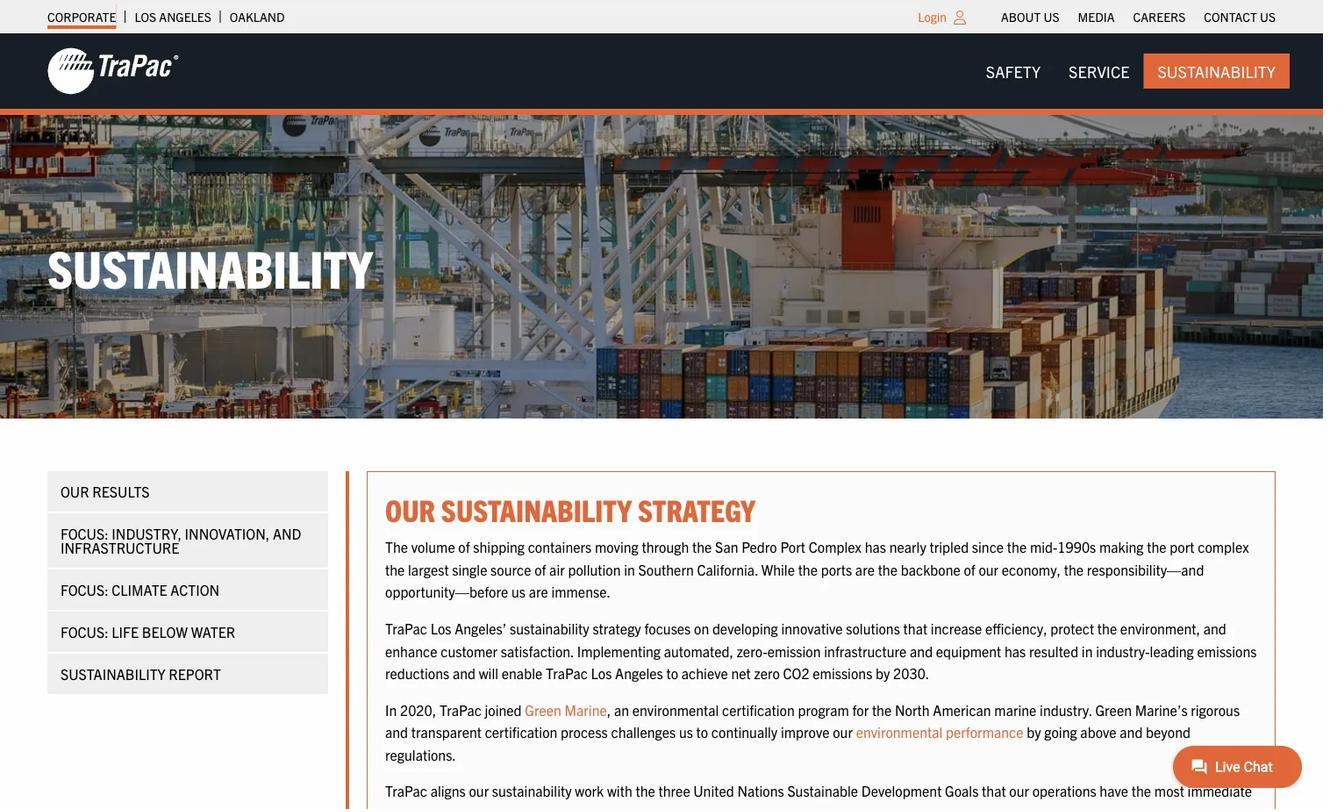Task type: vqa. For each thing, say whether or not it's contained in the screenshot.
HOUSTON
no



Task type: describe. For each thing, give the bounding box(es) containing it.
the inside , an environmental certification program for the north american marine industry.  green marine's rigorous and transparent certification process challenges us to continually improve our
[[872, 701, 892, 718]]

has inside the volume of shipping containers moving through the san pedro port complex has nearly tripled since the mid-1990s making the port complex the largest single source of air pollution in southern california. while the ports are the backbone of our economy, the responsibility—and opportunity—before us are immense.
[[865, 538, 887, 556]]

menu bar containing about us
[[992, 4, 1286, 29]]

safety link
[[973, 53, 1055, 89]]

developing
[[713, 619, 778, 637]]

transparent
[[412, 723, 482, 741]]

an
[[614, 701, 629, 718]]

focus: climate action
[[61, 581, 220, 599]]

and right environment,
[[1204, 619, 1227, 637]]

report
[[169, 666, 221, 683]]

that inside trapac aligns our sustainability work with the three united nations sustainable development goals that our operations have the most immediate impact towards.
[[982, 782, 1007, 800]]

most
[[1155, 782, 1185, 800]]

climate
[[112, 581, 167, 599]]

login
[[918, 9, 947, 25]]

improve
[[781, 723, 830, 741]]

0 vertical spatial sustainability
[[441, 490, 632, 528]]

the right with
[[636, 782, 656, 800]]

in
[[385, 701, 397, 718]]

green inside , an environmental certification program for the north american marine industry.  green marine's rigorous and transparent certification process challenges us to continually improve our
[[1096, 701, 1132, 718]]

increase
[[931, 619, 983, 637]]

contact us link
[[1205, 4, 1276, 29]]

complex
[[809, 538, 862, 556]]

program
[[798, 701, 850, 718]]

0 vertical spatial are
[[856, 560, 875, 578]]

the right have
[[1132, 782, 1152, 800]]

satisfaction.
[[501, 642, 574, 659]]

impact
[[385, 805, 427, 809]]

protect
[[1051, 619, 1095, 637]]

1 horizontal spatial environmental
[[856, 723, 943, 741]]

mid-
[[1030, 538, 1058, 556]]

single
[[452, 560, 488, 578]]

in inside the volume of shipping containers moving through the san pedro port complex has nearly tripled since the mid-1990s making the port complex the largest single source of air pollution in southern california. while the ports are the backbone of our economy, the responsibility—and opportunity—before us are immense.
[[624, 560, 635, 578]]

below
[[142, 623, 188, 641]]

1 vertical spatial are
[[529, 583, 548, 601]]

light image
[[954, 11, 967, 25]]

making
[[1100, 538, 1144, 556]]

by inside by going above and beyond regulations.
[[1027, 723, 1042, 741]]

about us
[[1002, 9, 1060, 25]]

in inside trapac los angeles' sustainability strategy focuses on developing innovative solutions that increase efficiency, protect the environment, and enhance customer satisfaction. implementing automated, zero-emission infrastructure and equipment has resulted in industry-leading emissions reductions and will enable trapac los angeles to achieve net zero co2 emissions by 2030.
[[1082, 642, 1093, 659]]

the left san
[[693, 538, 712, 556]]

our up towards.
[[469, 782, 489, 800]]

continually
[[712, 723, 778, 741]]

solutions
[[846, 619, 901, 637]]

us inside , an environmental certification program for the north american marine industry.  green marine's rigorous and transparent certification process challenges us to continually improve our
[[679, 723, 693, 741]]

opportunity—before
[[385, 583, 509, 601]]

enable
[[502, 664, 543, 682]]

our inside , an environmental certification program for the north american marine industry.  green marine's rigorous and transparent certification process challenges us to continually improve our
[[833, 723, 853, 741]]

green marine link
[[525, 701, 607, 718]]

,
[[607, 701, 611, 718]]

angeles inside trapac los angeles' sustainability strategy focuses on developing innovative solutions that increase efficiency, protect the environment, and enhance customer satisfaction. implementing automated, zero-emission infrastructure and equipment has resulted in industry-leading emissions reductions and will enable trapac los angeles to achieve net zero co2 emissions by 2030.
[[615, 664, 663, 682]]

ports
[[821, 560, 853, 578]]

trapac aligns our sustainability work with the three united nations sustainable development goals that our operations have the most immediate impact towards.
[[385, 782, 1253, 809]]

innovation,
[[185, 525, 270, 543]]

performance
[[946, 723, 1024, 741]]

the down the
[[385, 560, 405, 578]]

trapac up green marine link
[[546, 664, 588, 682]]

environment,
[[1121, 619, 1201, 637]]

environmental performance link
[[856, 723, 1024, 741]]

co2
[[784, 664, 810, 682]]

have
[[1100, 782, 1129, 800]]

through
[[642, 538, 689, 556]]

action
[[171, 581, 220, 599]]

shipping
[[473, 538, 525, 556]]

marine
[[565, 701, 607, 718]]

moving
[[595, 538, 639, 556]]

the down 1990s
[[1065, 560, 1084, 578]]

in 2020, trapac joined green marine
[[385, 701, 607, 718]]

focus: climate action link
[[47, 570, 328, 610]]

2 vertical spatial los
[[591, 664, 612, 682]]

containers
[[528, 538, 592, 556]]

sustainability inside sustainability link
[[1158, 61, 1276, 81]]

work
[[575, 782, 604, 800]]

the up economy, at the right bottom of the page
[[1008, 538, 1027, 556]]

results
[[92, 483, 150, 501]]

0 horizontal spatial sustainability
[[61, 666, 166, 683]]

automated,
[[664, 642, 734, 659]]

challenges
[[611, 723, 676, 741]]

service link
[[1055, 53, 1144, 89]]

on
[[694, 619, 709, 637]]

focus: industry, innovation, and infrastructure
[[61, 525, 301, 557]]

marine's
[[1136, 701, 1188, 718]]

to inside , an environmental certification program for the north american marine industry.  green marine's rigorous and transparent certification process challenges us to continually improve our
[[697, 723, 709, 741]]

our inside the volume of shipping containers moving through the san pedro port complex has nearly tripled since the mid-1990s making the port complex the largest single source of air pollution in southern california. while the ports are the backbone of our economy, the responsibility—and opportunity—before us are immense.
[[979, 560, 999, 578]]

beyond
[[1147, 723, 1191, 741]]

the inside trapac los angeles' sustainability strategy focuses on developing innovative solutions that increase efficiency, protect the environment, and enhance customer satisfaction. implementing automated, zero-emission infrastructure and equipment has resulted in industry-leading emissions reductions and will enable trapac los angeles to achieve net zero co2 emissions by 2030.
[[1098, 619, 1118, 637]]

1 vertical spatial certification
[[485, 723, 558, 741]]

environmental performance
[[856, 723, 1024, 741]]

our for our sustainability strategy
[[385, 490, 435, 528]]

by going above and beyond regulations.
[[385, 723, 1191, 763]]

life
[[112, 623, 139, 641]]

careers
[[1134, 9, 1186, 25]]

nations
[[738, 782, 785, 800]]

resulted
[[1030, 642, 1079, 659]]

corporate link
[[47, 4, 116, 29]]

complex
[[1198, 538, 1250, 556]]

focus: industry, innovation, and infrastructure link
[[47, 514, 328, 568]]

trapac up enhance
[[385, 619, 427, 637]]

immediate
[[1188, 782, 1253, 800]]

efficiency,
[[986, 619, 1048, 637]]

sustainability for our
[[492, 782, 572, 800]]

1 green from the left
[[525, 701, 562, 718]]

largest
[[408, 560, 449, 578]]

has inside trapac los angeles' sustainability strategy focuses on developing innovative solutions that increase efficiency, protect the environment, and enhance customer satisfaction. implementing automated, zero-emission infrastructure and equipment has resulted in industry-leading emissions reductions and will enable trapac los angeles to achieve net zero co2 emissions by 2030.
[[1005, 642, 1026, 659]]

southern
[[639, 560, 694, 578]]

and up "2030."
[[910, 642, 933, 659]]

trapac los angeles' sustainability strategy focuses on developing innovative solutions that increase efficiency, protect the environment, and enhance customer satisfaction. implementing automated, zero-emission infrastructure and equipment has resulted in industry-leading emissions reductions and will enable trapac los angeles to achieve net zero co2 emissions by 2030.
[[385, 619, 1258, 682]]

0 horizontal spatial sustainability
[[47, 235, 373, 299]]

the down nearly
[[878, 560, 898, 578]]

0 horizontal spatial angeles
[[159, 9, 211, 25]]



Task type: locate. For each thing, give the bounding box(es) containing it.
1 horizontal spatial us
[[679, 723, 693, 741]]

aligns
[[431, 782, 466, 800]]

2 green from the left
[[1096, 701, 1132, 718]]

by inside trapac los angeles' sustainability strategy focuses on developing innovative solutions that increase efficiency, protect the environment, and enhance customer satisfaction. implementing automated, zero-emission infrastructure and equipment has resulted in industry-leading emissions reductions and will enable trapac los angeles to achieve net zero co2 emissions by 2030.
[[876, 664, 891, 682]]

above
[[1081, 723, 1117, 741]]

2 horizontal spatial los
[[591, 664, 612, 682]]

0 horizontal spatial us
[[1044, 9, 1060, 25]]

has left nearly
[[865, 538, 887, 556]]

2 vertical spatial focus:
[[61, 623, 109, 641]]

sustainability for angeles'
[[510, 619, 590, 637]]

and
[[1204, 619, 1227, 637], [910, 642, 933, 659], [453, 664, 476, 682], [385, 723, 408, 741], [1120, 723, 1143, 741]]

corporate image
[[47, 47, 179, 96]]

by left going
[[1027, 723, 1042, 741]]

0 vertical spatial certification
[[723, 701, 795, 718]]

1 vertical spatial focus:
[[61, 581, 109, 599]]

are
[[856, 560, 875, 578], [529, 583, 548, 601]]

achieve
[[682, 664, 728, 682]]

has down efficiency,
[[1005, 642, 1026, 659]]

in
[[624, 560, 635, 578], [1082, 642, 1093, 659]]

trapac up the transparent
[[440, 701, 482, 718]]

and inside by going above and beyond regulations.
[[1120, 723, 1143, 741]]

and down in
[[385, 723, 408, 741]]

marine
[[995, 701, 1037, 718]]

us inside 'contact us' link
[[1261, 9, 1276, 25]]

1 vertical spatial has
[[1005, 642, 1026, 659]]

to left continually
[[697, 723, 709, 741]]

our results
[[61, 483, 150, 501]]

the up responsibility—and
[[1148, 538, 1167, 556]]

while
[[762, 560, 795, 578]]

careers link
[[1134, 4, 1186, 29]]

0 vertical spatial sustainability
[[510, 619, 590, 637]]

1 horizontal spatial has
[[1005, 642, 1026, 659]]

our
[[61, 483, 89, 501], [385, 490, 435, 528]]

are right "ports" at the bottom right
[[856, 560, 875, 578]]

0 vertical spatial emissions
[[1198, 642, 1258, 659]]

focus: for focus: life below water
[[61, 623, 109, 641]]

north
[[895, 701, 930, 718]]

us down source
[[512, 583, 526, 601]]

0 vertical spatial us
[[512, 583, 526, 601]]

0 vertical spatial sustainability
[[1158, 61, 1276, 81]]

has
[[865, 538, 887, 556], [1005, 642, 1026, 659]]

that left increase
[[904, 619, 928, 637]]

1 horizontal spatial sustainability
[[441, 490, 632, 528]]

the up "industry-"
[[1098, 619, 1118, 637]]

of up single at the bottom left of the page
[[459, 538, 470, 556]]

1 horizontal spatial to
[[697, 723, 709, 741]]

by down infrastructure
[[876, 664, 891, 682]]

media link
[[1078, 4, 1115, 29]]

0 horizontal spatial our
[[61, 483, 89, 501]]

to inside trapac los angeles' sustainability strategy focuses on developing innovative solutions that increase efficiency, protect the environment, and enhance customer satisfaction. implementing automated, zero-emission infrastructure and equipment has resulted in industry-leading emissions reductions and will enable trapac los angeles to achieve net zero co2 emissions by 2030.
[[667, 664, 679, 682]]

2 horizontal spatial of
[[964, 560, 976, 578]]

0 horizontal spatial has
[[865, 538, 887, 556]]

menu bar up service
[[992, 4, 1286, 29]]

our up the
[[385, 490, 435, 528]]

, an environmental certification program for the north american marine industry.  green marine's rigorous and transparent certification process challenges us to continually improve our
[[385, 701, 1241, 741]]

0 horizontal spatial emissions
[[813, 664, 873, 682]]

1 vertical spatial menu bar
[[973, 53, 1290, 89]]

1 vertical spatial los
[[431, 619, 452, 637]]

0 horizontal spatial in
[[624, 560, 635, 578]]

1 horizontal spatial green
[[1096, 701, 1132, 718]]

sustainability link
[[1144, 53, 1290, 89]]

reductions
[[385, 664, 450, 682]]

1 horizontal spatial us
[[1261, 9, 1276, 25]]

our down for
[[833, 723, 853, 741]]

innovative
[[782, 619, 843, 637]]

pedro
[[742, 538, 778, 556]]

0 vertical spatial to
[[667, 664, 679, 682]]

environmental down north
[[856, 723, 943, 741]]

focus: for focus: climate action
[[61, 581, 109, 599]]

1 vertical spatial sustainability
[[47, 235, 373, 299]]

green right joined
[[525, 701, 562, 718]]

1 horizontal spatial of
[[535, 560, 546, 578]]

our for our results
[[61, 483, 89, 501]]

and right above
[[1120, 723, 1143, 741]]

1 horizontal spatial that
[[982, 782, 1007, 800]]

1 vertical spatial sustainability
[[61, 666, 166, 683]]

0 vertical spatial by
[[876, 664, 891, 682]]

in down protect
[[1082, 642, 1093, 659]]

0 horizontal spatial los
[[135, 9, 156, 25]]

tripled
[[930, 538, 969, 556]]

menu bar containing safety
[[973, 53, 1290, 89]]

green
[[525, 701, 562, 718], [1096, 701, 1132, 718]]

our left results
[[61, 483, 89, 501]]

0 vertical spatial focus:
[[61, 525, 109, 543]]

equipment
[[936, 642, 1002, 659]]

contact us
[[1205, 9, 1276, 25]]

los up customer at left bottom
[[431, 619, 452, 637]]

industry,
[[112, 525, 182, 543]]

1 vertical spatial angeles
[[615, 664, 663, 682]]

2 us from the left
[[1261, 9, 1276, 25]]

of down since
[[964, 560, 976, 578]]

0 vertical spatial in
[[624, 560, 635, 578]]

in down the moving
[[624, 560, 635, 578]]

strategy
[[593, 619, 641, 637]]

us for about us
[[1044, 9, 1060, 25]]

us inside about us link
[[1044, 9, 1060, 25]]

certification down joined
[[485, 723, 558, 741]]

2 focus: from the top
[[61, 581, 109, 599]]

green up above
[[1096, 701, 1132, 718]]

3 focus: from the top
[[61, 623, 109, 641]]

that right goals
[[982, 782, 1007, 800]]

to left 'achieve'
[[667, 664, 679, 682]]

water
[[191, 623, 235, 641]]

joined
[[485, 701, 522, 718]]

us right "challenges"
[[679, 723, 693, 741]]

0 horizontal spatial environmental
[[633, 701, 719, 718]]

angeles
[[159, 9, 211, 25], [615, 664, 663, 682]]

sustainability up satisfaction.
[[510, 619, 590, 637]]

0 horizontal spatial by
[[876, 664, 891, 682]]

environmental up "challenges"
[[633, 701, 719, 718]]

los up corporate image
[[135, 9, 156, 25]]

us for contact us
[[1261, 9, 1276, 25]]

customer
[[441, 642, 498, 659]]

with
[[607, 782, 633, 800]]

focus:
[[61, 525, 109, 543], [61, 581, 109, 599], [61, 623, 109, 641]]

enhance
[[385, 642, 438, 659]]

0 vertical spatial angeles
[[159, 9, 211, 25]]

of left air
[[535, 560, 546, 578]]

us right "contact"
[[1261, 9, 1276, 25]]

focus: life below water link
[[47, 612, 328, 652]]

0 horizontal spatial that
[[904, 619, 928, 637]]

sustainability menu item
[[1144, 53, 1290, 89]]

regulations.
[[385, 746, 456, 763]]

environmental inside , an environmental certification program for the north american marine industry.  green marine's rigorous and transparent certification process challenges us to continually improve our
[[633, 701, 719, 718]]

our left operations
[[1010, 782, 1030, 800]]

implementing
[[577, 642, 661, 659]]

1 horizontal spatial emissions
[[1198, 642, 1258, 659]]

1 horizontal spatial angeles
[[615, 664, 663, 682]]

the volume of shipping containers moving through the san pedro port complex has nearly tripled since the mid-1990s making the port complex the largest single source of air pollution in southern california. while the ports are the backbone of our economy, the responsibility—and opportunity—before us are immense.
[[385, 538, 1250, 601]]

angeles down implementing
[[615, 664, 663, 682]]

1990s
[[1058, 538, 1097, 556]]

0 vertical spatial has
[[865, 538, 887, 556]]

sustainable
[[788, 782, 859, 800]]

backbone
[[901, 560, 961, 578]]

1 horizontal spatial our
[[385, 490, 435, 528]]

process
[[561, 723, 608, 741]]

oakland link
[[230, 4, 285, 29]]

net
[[732, 664, 751, 682]]

menu bar
[[992, 4, 1286, 29], [973, 53, 1290, 89]]

industry.
[[1040, 701, 1093, 718]]

sustainability report
[[61, 666, 221, 683]]

are down source
[[529, 583, 548, 601]]

los down implementing
[[591, 664, 612, 682]]

focus: down our results
[[61, 525, 109, 543]]

1 horizontal spatial are
[[856, 560, 875, 578]]

the down the port
[[799, 560, 818, 578]]

menu bar down careers link
[[973, 53, 1290, 89]]

focus: inside focus: industry, innovation, and infrastructure
[[61, 525, 109, 543]]

1 focus: from the top
[[61, 525, 109, 543]]

1 vertical spatial sustainability
[[492, 782, 572, 800]]

sustainability inside trapac aligns our sustainability work with the three united nations sustainable development goals that our operations have the most immediate impact towards.
[[492, 782, 572, 800]]

sustainability
[[1158, 61, 1276, 81], [47, 235, 373, 299]]

immense.
[[552, 583, 611, 601]]

and down customer at left bottom
[[453, 664, 476, 682]]

strategy
[[638, 490, 756, 528]]

pollution
[[568, 560, 621, 578]]

corporate
[[47, 9, 116, 25]]

us inside the volume of shipping containers moving through the san pedro port complex has nearly tripled since the mid-1990s making the port complex the largest single source of air pollution in southern california. while the ports are the backbone of our economy, the responsibility—and opportunity—before us are immense.
[[512, 583, 526, 601]]

for
[[853, 701, 869, 718]]

going
[[1045, 723, 1078, 741]]

american
[[933, 701, 992, 718]]

focuses
[[645, 619, 691, 637]]

1 vertical spatial that
[[982, 782, 1007, 800]]

us right about
[[1044, 9, 1060, 25]]

sustainability up containers
[[441, 490, 632, 528]]

by
[[876, 664, 891, 682], [1027, 723, 1042, 741]]

0 vertical spatial menu bar
[[992, 4, 1286, 29]]

1 horizontal spatial sustainability
[[1158, 61, 1276, 81]]

rigorous
[[1191, 701, 1241, 718]]

trapac up impact
[[385, 782, 427, 800]]

nearly
[[890, 538, 927, 556]]

certification up continually
[[723, 701, 795, 718]]

trapac inside trapac aligns our sustainability work with the three united nations sustainable development goals that our operations have the most immediate impact towards.
[[385, 782, 427, 800]]

0 horizontal spatial green
[[525, 701, 562, 718]]

0 vertical spatial that
[[904, 619, 928, 637]]

focus: life below water
[[61, 623, 235, 641]]

san
[[715, 538, 739, 556]]

1 horizontal spatial los
[[431, 619, 452, 637]]

2030.
[[894, 664, 930, 682]]

and inside , an environmental certification program for the north american marine industry.  green marine's rigorous and transparent certification process challenges us to continually improve our
[[385, 723, 408, 741]]

source
[[491, 560, 532, 578]]

united
[[694, 782, 735, 800]]

that inside trapac los angeles' sustainability strategy focuses on developing innovative solutions that increase efficiency, protect the environment, and enhance customer satisfaction. implementing automated, zero-emission infrastructure and equipment has resulted in industry-leading emissions reductions and will enable trapac los angeles to achieve net zero co2 emissions by 2030.
[[904, 619, 928, 637]]

emissions right the leading
[[1198, 642, 1258, 659]]

1 vertical spatial to
[[697, 723, 709, 741]]

1 horizontal spatial certification
[[723, 701, 795, 718]]

1 vertical spatial us
[[679, 723, 693, 741]]

0 horizontal spatial us
[[512, 583, 526, 601]]

sustainability inside trapac los angeles' sustainability strategy focuses on developing innovative solutions that increase efficiency, protect the environment, and enhance customer satisfaction. implementing automated, zero-emission infrastructure and equipment has resulted in industry-leading emissions reductions and will enable trapac los angeles to achieve net zero co2 emissions by 2030.
[[510, 619, 590, 637]]

goals
[[945, 782, 979, 800]]

towards.
[[431, 805, 482, 809]]

and
[[273, 525, 301, 543]]

0 vertical spatial environmental
[[633, 701, 719, 718]]

sustainability
[[510, 619, 590, 637], [492, 782, 572, 800]]

0 horizontal spatial are
[[529, 583, 548, 601]]

sustainability left work
[[492, 782, 572, 800]]

2020,
[[400, 701, 436, 718]]

emissions down infrastructure
[[813, 664, 873, 682]]

sustainability down life at the bottom left of page
[[61, 666, 166, 683]]

service
[[1069, 61, 1130, 81]]

air
[[550, 560, 565, 578]]

1 horizontal spatial by
[[1027, 723, 1042, 741]]

0 vertical spatial los
[[135, 9, 156, 25]]

focus: for focus: industry, innovation, and infrastructure
[[61, 525, 109, 543]]

1 us from the left
[[1044, 9, 1060, 25]]

0 horizontal spatial certification
[[485, 723, 558, 741]]

focus: left life at the bottom left of page
[[61, 623, 109, 641]]

angeles left oakland 'link'
[[159, 9, 211, 25]]

about
[[1002, 9, 1041, 25]]

1 vertical spatial by
[[1027, 723, 1042, 741]]

our down since
[[979, 560, 999, 578]]

three
[[659, 782, 691, 800]]

1 horizontal spatial in
[[1082, 642, 1093, 659]]

1 vertical spatial in
[[1082, 642, 1093, 659]]

1 vertical spatial emissions
[[813, 664, 873, 682]]

focus: left climate
[[61, 581, 109, 599]]

environmental
[[633, 701, 719, 718], [856, 723, 943, 741]]

volume
[[412, 538, 455, 556]]

1 vertical spatial environmental
[[856, 723, 943, 741]]

0 horizontal spatial to
[[667, 664, 679, 682]]

us
[[512, 583, 526, 601], [679, 723, 693, 741]]

0 horizontal spatial of
[[459, 538, 470, 556]]

the right for
[[872, 701, 892, 718]]

operations
[[1033, 782, 1097, 800]]

california.
[[697, 560, 758, 578]]

will
[[479, 664, 499, 682]]

infrastructure
[[825, 642, 907, 659]]



